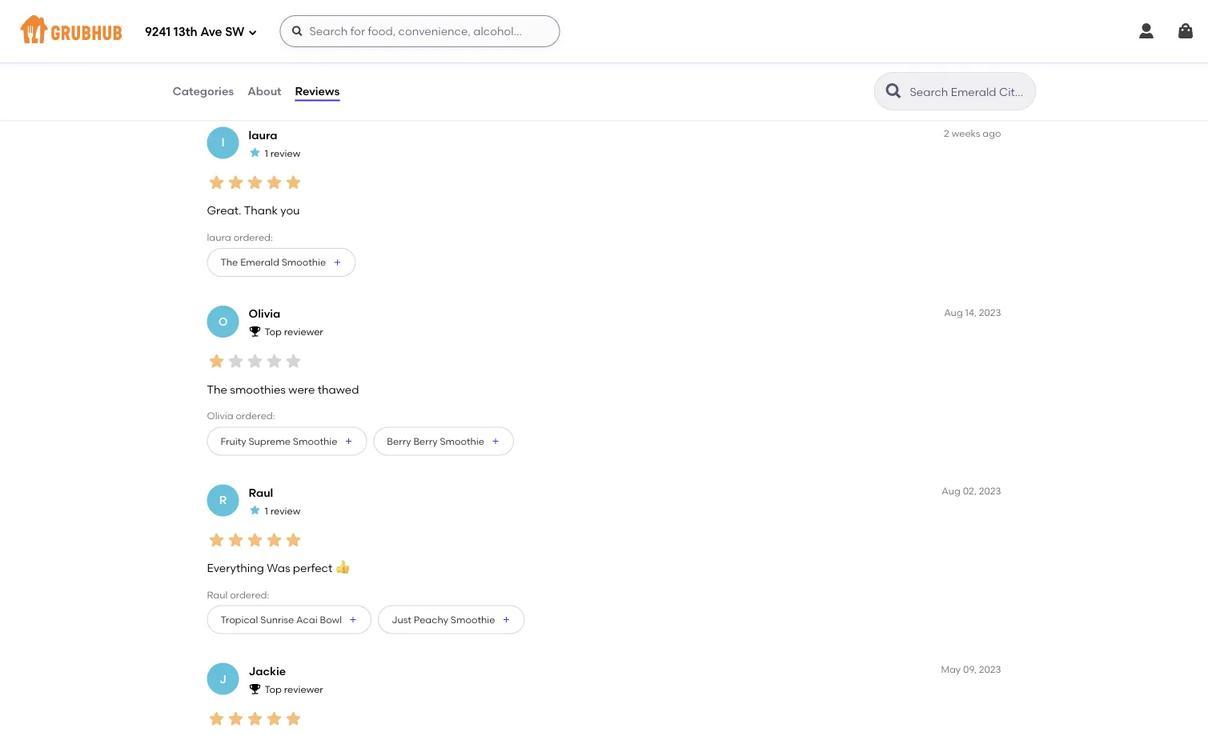 Task type: describe. For each thing, give the bounding box(es) containing it.
smoothies
[[230, 383, 286, 396]]

reviews button
[[294, 62, 340, 120]]

sunrise
[[260, 614, 294, 626]]

l
[[222, 136, 224, 149]]

9241 13th ave sw
[[145, 25, 245, 39]]

aug for the smoothies were thawed
[[944, 306, 963, 318]]

14,
[[965, 306, 977, 318]]

about button
[[247, 62, 282, 120]]

laura for laura ordered:
[[207, 231, 231, 243]]

0 horizontal spatial svg image
[[248, 28, 257, 37]]

trophy icon image for olivia
[[249, 325, 261, 338]]

aug for everything was perfect 👍
[[942, 485, 961, 497]]

food
[[245, 15, 267, 27]]

reviewer for olivia
[[284, 326, 323, 338]]

top reviewer for jackie
[[265, 684, 323, 696]]

raul for raul
[[249, 486, 273, 499]]

by:
[[858, 94, 872, 106]]

tropical
[[221, 614, 258, 626]]

smoothie for fruity supreme smoothie
[[293, 435, 337, 447]]

fruity supreme smoothie button
[[207, 427, 367, 456]]

2023 for the smoothies were thawed
[[979, 306, 1001, 318]]

tropical sunrise acai bowl
[[221, 614, 342, 626]]

top reviewer for olivia
[[265, 326, 323, 338]]

1 svg image from the left
[[1137, 22, 1156, 41]]

jackie
[[249, 665, 286, 678]]

smoothie for berry berry smoothie
[[440, 435, 484, 447]]

everything
[[207, 562, 264, 575]]

berry berry smoothie button
[[373, 427, 514, 456]]

emerald
[[240, 256, 279, 268]]

olivia  ordered:
[[207, 410, 275, 422]]

plus icon image for the emerald smoothie
[[332, 258, 342, 267]]

1 horizontal spatial svg image
[[291, 25, 304, 38]]

Search for food, convenience, alcohol... search field
[[280, 15, 560, 47]]

1 berry from the left
[[387, 435, 411, 447]]

top for olivia
[[265, 326, 282, 338]]

the emerald smoothie
[[221, 256, 326, 268]]

on
[[292, 15, 306, 27]]

raul ordered:
[[207, 589, 269, 601]]

search icon image
[[884, 82, 904, 101]]

2 weeks ago
[[944, 128, 1001, 139]]

acai
[[296, 614, 318, 626]]

olivia for olivia  ordered:
[[207, 410, 233, 422]]

supreme
[[249, 435, 291, 447]]

great.
[[207, 204, 241, 218]]

review for raul
[[270, 505, 300, 517]]

correct order
[[368, 15, 404, 43]]

order
[[368, 31, 393, 43]]

raul for raul ordered:
[[207, 589, 228, 601]]

review for laura
[[270, 147, 300, 159]]

just peachy smoothie
[[392, 614, 495, 626]]

9241
[[145, 25, 171, 39]]

were
[[288, 383, 315, 396]]

aug 02, 2023
[[942, 485, 1001, 497]]

r
[[219, 494, 227, 507]]

just peachy smoothie button
[[378, 606, 525, 635]]

trophy icon image for jackie
[[249, 683, 261, 696]]

time
[[309, 15, 330, 27]]

reviews
[[295, 84, 340, 98]]

bowl
[[320, 614, 342, 626]]



Task type: vqa. For each thing, say whether or not it's contained in the screenshot.
mi in 20–30 min 1.01 mi
no



Task type: locate. For each thing, give the bounding box(es) containing it.
fruity supreme smoothie
[[221, 435, 337, 447]]

raul down everything at the left
[[207, 589, 228, 601]]

aug 14, 2023
[[944, 306, 1001, 318]]

star icon image
[[249, 146, 261, 159], [207, 173, 226, 192], [226, 173, 245, 192], [245, 173, 265, 192], [265, 173, 284, 192], [284, 173, 303, 192], [207, 352, 226, 371], [226, 352, 245, 371], [245, 352, 265, 371], [265, 352, 284, 371], [284, 352, 303, 371], [249, 504, 261, 517], [207, 531, 226, 550], [226, 531, 245, 550], [245, 531, 265, 550], [265, 531, 284, 550], [284, 531, 303, 550], [207, 710, 226, 729], [226, 710, 245, 729], [245, 710, 265, 729], [265, 710, 284, 729], [284, 710, 303, 729]]

1 vertical spatial laura
[[207, 231, 231, 243]]

1 horizontal spatial laura
[[249, 128, 277, 142]]

the emerald smoothie button
[[207, 248, 356, 277]]

2023 for everything was perfect 👍
[[979, 485, 1001, 497]]

reviewer up were
[[284, 326, 323, 338]]

ordered:
[[234, 231, 273, 243], [236, 410, 275, 422], [230, 589, 269, 601]]

reviewer down "jackie"
[[284, 684, 323, 696]]

olivia for olivia
[[249, 307, 281, 320]]

2
[[944, 128, 949, 139]]

top down "jackie"
[[265, 684, 282, 696]]

2 top reviewer from the top
[[265, 684, 323, 696]]

you
[[280, 204, 300, 218]]

1 review
[[265, 147, 300, 159], [265, 505, 300, 517]]

2023
[[979, 306, 1001, 318], [979, 485, 1001, 497], [979, 664, 1001, 676]]

on time delivery
[[292, 15, 330, 43]]

perfect
[[293, 562, 332, 575]]

plus icon image right berry berry smoothie
[[491, 437, 500, 446]]

laura for laura
[[249, 128, 277, 142]]

the up olivia  ordered:
[[207, 383, 227, 396]]

top reviewer
[[265, 326, 323, 338], [265, 684, 323, 696]]

peachy
[[414, 614, 448, 626]]

the for the emerald smoothie
[[221, 256, 238, 268]]

main navigation navigation
[[0, 0, 1208, 62]]

0 horizontal spatial raul
[[207, 589, 228, 601]]

0 horizontal spatial berry
[[387, 435, 411, 447]]

plus icon image for berry berry smoothie
[[491, 437, 500, 446]]

top reviewer up were
[[265, 326, 323, 338]]

berry
[[387, 435, 411, 447], [413, 435, 438, 447]]

o
[[218, 315, 228, 328]]

about
[[248, 84, 281, 98]]

may 09, 2023
[[941, 664, 1001, 676]]

1 vertical spatial trophy icon image
[[249, 683, 261, 696]]

02,
[[963, 485, 977, 497]]

1 review up you
[[265, 147, 300, 159]]

2 vertical spatial 2023
[[979, 664, 1001, 676]]

ordered: for was
[[230, 589, 269, 601]]

1 review up was
[[265, 505, 300, 517]]

aug
[[944, 306, 963, 318], [942, 485, 961, 497]]

ordered: up emerald
[[234, 231, 273, 243]]

raul
[[249, 486, 273, 499], [207, 589, 228, 601]]

trophy icon image down "jackie"
[[249, 683, 261, 696]]

1 vertical spatial top
[[265, 684, 282, 696]]

plus icon image right the emerald smoothie
[[332, 258, 342, 267]]

0 vertical spatial aug
[[944, 306, 963, 318]]

ordered: for smoothies
[[236, 410, 275, 422]]

laura right l
[[249, 128, 277, 142]]

svg image
[[1137, 22, 1156, 41], [1176, 22, 1195, 41]]

0 vertical spatial review
[[270, 147, 300, 159]]

plus icon image right bowl at the bottom
[[348, 616, 358, 625]]

svg image
[[291, 25, 304, 38], [248, 28, 257, 37]]

1 horizontal spatial raul
[[249, 486, 273, 499]]

plus icon image inside the tropical sunrise acai bowl button
[[348, 616, 358, 625]]

0 vertical spatial 1 review
[[265, 147, 300, 159]]

2 vertical spatial ordered:
[[230, 589, 269, 601]]

everything was perfect 👍
[[207, 562, 346, 575]]

the smoothies were thawed
[[207, 383, 359, 396]]

1 vertical spatial 1 review
[[265, 505, 300, 517]]

👍
[[335, 562, 346, 575]]

2 2023 from the top
[[979, 485, 1001, 497]]

the
[[221, 256, 238, 268], [207, 383, 227, 396]]

plus icon image down thawed
[[344, 437, 353, 446]]

raul right r
[[249, 486, 273, 499]]

smoothie for the emerald smoothie
[[282, 256, 326, 268]]

0 horizontal spatial olivia
[[207, 410, 233, 422]]

1 vertical spatial reviewer
[[284, 684, 323, 696]]

sort
[[837, 94, 856, 106]]

review up you
[[270, 147, 300, 159]]

2 top from the top
[[265, 684, 282, 696]]

trophy icon image right o at the left of page
[[249, 325, 261, 338]]

0 vertical spatial raul
[[249, 486, 273, 499]]

top
[[265, 326, 282, 338], [265, 684, 282, 696]]

aug left 02,
[[942, 485, 961, 497]]

3 2023 from the top
[[979, 664, 1001, 676]]

1 horizontal spatial svg image
[[1176, 22, 1195, 41]]

olivia
[[249, 307, 281, 320], [207, 410, 233, 422]]

top right o at the left of page
[[265, 326, 282, 338]]

2 1 from the top
[[265, 505, 268, 517]]

sort by:
[[837, 94, 872, 106]]

1 vertical spatial 2023
[[979, 485, 1001, 497]]

weeks
[[952, 128, 980, 139]]

2 review from the top
[[270, 505, 300, 517]]

plus icon image inside just peachy smoothie button
[[502, 616, 511, 625]]

2023 right 09,
[[979, 664, 1001, 676]]

tropical sunrise acai bowl button
[[207, 606, 372, 635]]

1 vertical spatial aug
[[942, 485, 961, 497]]

reviewer
[[284, 326, 323, 338], [284, 684, 323, 696]]

Search Emerald City Smoothie search field
[[908, 84, 1031, 99]]

1
[[265, 147, 268, 159], [265, 505, 268, 517]]

1 review for laura
[[265, 147, 300, 159]]

categories
[[173, 84, 234, 98]]

fruity
[[221, 435, 246, 447]]

smoothie for just peachy smoothie
[[451, 614, 495, 626]]

13th
[[174, 25, 197, 39]]

berry berry smoothie
[[387, 435, 484, 447]]

1 vertical spatial top reviewer
[[265, 684, 323, 696]]

1 for raul
[[265, 505, 268, 517]]

2 trophy icon image from the top
[[249, 683, 261, 696]]

good food
[[217, 15, 267, 27]]

good
[[217, 15, 243, 27]]

trophy icon image
[[249, 325, 261, 338], [249, 683, 261, 696]]

great. thank you
[[207, 204, 300, 218]]

plus icon image inside berry berry smoothie button
[[491, 437, 500, 446]]

plus icon image for fruity supreme smoothie
[[344, 437, 353, 446]]

thawed
[[318, 383, 359, 396]]

ordered: up the tropical
[[230, 589, 269, 601]]

review
[[270, 147, 300, 159], [270, 505, 300, 517]]

review up was
[[270, 505, 300, 517]]

1 vertical spatial raul
[[207, 589, 228, 601]]

09,
[[963, 664, 977, 676]]

laura
[[249, 128, 277, 142], [207, 231, 231, 243]]

categories button
[[172, 62, 235, 120]]

2 reviewer from the top
[[284, 684, 323, 696]]

0 vertical spatial top reviewer
[[265, 326, 323, 338]]

1 vertical spatial 1
[[265, 505, 268, 517]]

1 2023 from the top
[[979, 306, 1001, 318]]

1 vertical spatial olivia
[[207, 410, 233, 422]]

the inside button
[[221, 256, 238, 268]]

1 review for raul
[[265, 505, 300, 517]]

plus icon image
[[332, 258, 342, 267], [344, 437, 353, 446], [491, 437, 500, 446], [348, 616, 358, 625], [502, 616, 511, 625]]

2023 right 14,
[[979, 306, 1001, 318]]

j
[[219, 673, 227, 686]]

ordered: down smoothies
[[236, 410, 275, 422]]

laura down the great.
[[207, 231, 231, 243]]

reviewer for jackie
[[284, 684, 323, 696]]

smoothie inside button
[[282, 256, 326, 268]]

1 for laura
[[265, 147, 268, 159]]

1 vertical spatial review
[[270, 505, 300, 517]]

the for the smoothies were thawed
[[207, 383, 227, 396]]

0 vertical spatial top
[[265, 326, 282, 338]]

svg image down food at the left top of the page
[[248, 28, 257, 37]]

ave
[[200, 25, 222, 39]]

sw
[[225, 25, 245, 39]]

0 horizontal spatial laura
[[207, 231, 231, 243]]

0 vertical spatial laura
[[249, 128, 277, 142]]

plus icon image for just peachy smoothie
[[502, 616, 511, 625]]

plus icon image inside the fruity supreme smoothie button
[[344, 437, 353, 446]]

laura ordered:
[[207, 231, 273, 243]]

0 vertical spatial reviewer
[[284, 326, 323, 338]]

delivery
[[292, 31, 328, 43]]

thank
[[244, 204, 278, 218]]

olivia right o at the left of page
[[249, 307, 281, 320]]

ago
[[983, 128, 1001, 139]]

1 right l
[[265, 147, 268, 159]]

smoothie
[[282, 256, 326, 268], [293, 435, 337, 447], [440, 435, 484, 447], [451, 614, 495, 626]]

top for jackie
[[265, 684, 282, 696]]

2 berry from the left
[[413, 435, 438, 447]]

ordered: for thank
[[234, 231, 273, 243]]

may
[[941, 664, 961, 676]]

olivia up 'fruity'
[[207, 410, 233, 422]]

the down laura ordered:
[[221, 256, 238, 268]]

aug left 14,
[[944, 306, 963, 318]]

svg image left time
[[291, 25, 304, 38]]

0 vertical spatial trophy icon image
[[249, 325, 261, 338]]

0 horizontal spatial svg image
[[1137, 22, 1156, 41]]

0 vertical spatial olivia
[[249, 307, 281, 320]]

just
[[392, 614, 411, 626]]

1 1 from the top
[[265, 147, 268, 159]]

0 vertical spatial ordered:
[[234, 231, 273, 243]]

1 horizontal spatial berry
[[413, 435, 438, 447]]

1 top reviewer from the top
[[265, 326, 323, 338]]

1 reviewer from the top
[[284, 326, 323, 338]]

correct
[[368, 15, 404, 27]]

plus icon image for tropical sunrise acai bowl
[[348, 616, 358, 625]]

1 right r
[[265, 505, 268, 517]]

1 top from the top
[[265, 326, 282, 338]]

was
[[267, 562, 290, 575]]

1 vertical spatial ordered:
[[236, 410, 275, 422]]

0 vertical spatial 1
[[265, 147, 268, 159]]

2 svg image from the left
[[1176, 22, 1195, 41]]

1 horizontal spatial olivia
[[249, 307, 281, 320]]

0 vertical spatial 2023
[[979, 306, 1001, 318]]

2 1 review from the top
[[265, 505, 300, 517]]

plus icon image inside the emerald smoothie button
[[332, 258, 342, 267]]

1 review from the top
[[270, 147, 300, 159]]

plus icon image right just peachy smoothie
[[502, 616, 511, 625]]

0 vertical spatial the
[[221, 256, 238, 268]]

1 trophy icon image from the top
[[249, 325, 261, 338]]

2023 right 02,
[[979, 485, 1001, 497]]

1 vertical spatial the
[[207, 383, 227, 396]]

top reviewer down "jackie"
[[265, 684, 323, 696]]

1 1 review from the top
[[265, 147, 300, 159]]



